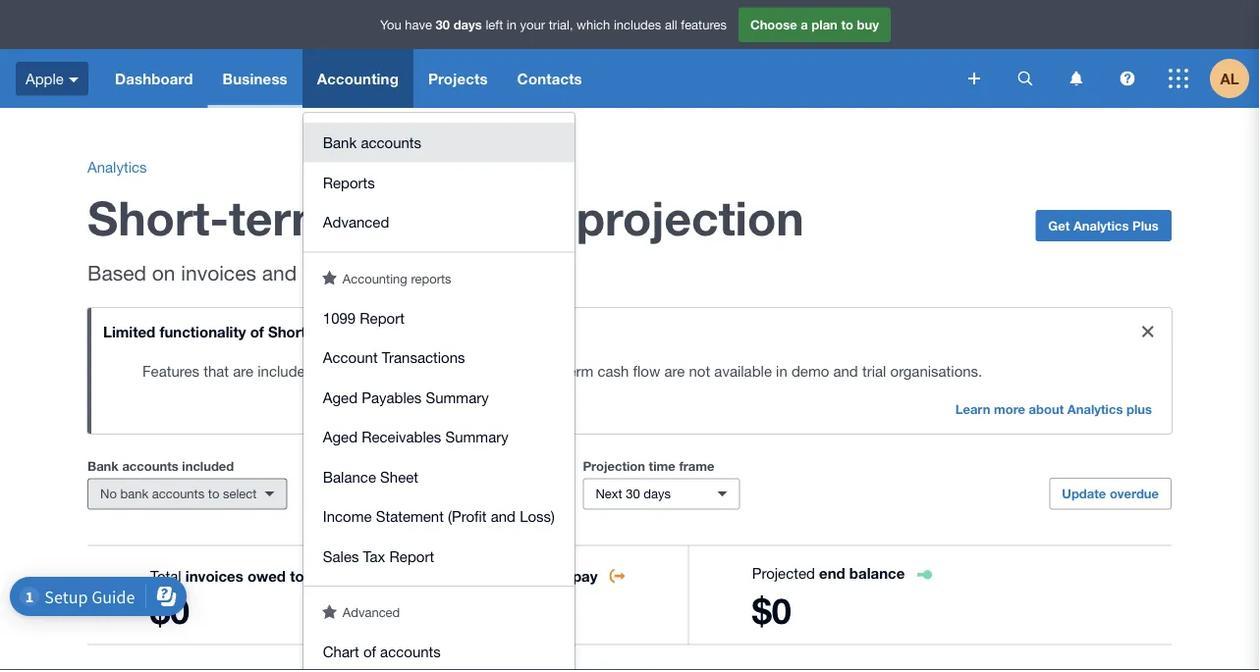Task type: vqa. For each thing, say whether or not it's contained in the screenshot.
use
no



Task type: describe. For each thing, give the bounding box(es) containing it.
2 horizontal spatial of
[[505, 362, 518, 380]]

0 horizontal spatial days
[[454, 17, 482, 32]]

on
[[152, 261, 175, 285]]

2 are from the left
[[665, 362, 685, 380]]

chart of accounts
[[323, 644, 441, 661]]

bills inside button
[[522, 568, 550, 585]]

choose
[[750, 17, 797, 32]]

aged for aged payables summary
[[323, 389, 358, 406]]

learn more about analytics plus link
[[944, 395, 1164, 426]]

al button
[[1210, 49, 1259, 108]]

and for loss)
[[491, 508, 516, 526]]

1 vertical spatial plus
[[1127, 402, 1152, 417]]

1099 report link
[[303, 298, 575, 338]]

report inside "link"
[[390, 548, 434, 565]]

to for choose a plan to buy
[[841, 17, 854, 32]]

1 horizontal spatial in
[[507, 17, 517, 32]]

accounting reports
[[343, 271, 451, 286]]

svg image
[[1120, 71, 1135, 86]]

0 vertical spatial of
[[250, 323, 264, 341]]

0 vertical spatial cash
[[347, 190, 454, 246]]

$0 inside total invoices owed to you $0
[[150, 590, 190, 633]]

1 vertical spatial cash
[[349, 323, 383, 341]]

bank accounts option
[[303, 123, 575, 163]]

tax
[[363, 548, 385, 565]]

bank accounts link
[[303, 123, 575, 163]]

all
[[665, 17, 677, 32]]

to for total invoices owed to you $0
[[290, 568, 304, 585]]

close image
[[1129, 312, 1168, 352]]

get analytics plus button
[[1036, 210, 1172, 242]]

1 vertical spatial short-
[[268, 323, 312, 341]]

1 vertical spatial advanced
[[343, 606, 400, 621]]

about
[[1029, 402, 1064, 417]]

learn more about analytics plus
[[956, 402, 1152, 417]]

trial,
[[549, 17, 573, 32]]

projects button
[[414, 49, 503, 108]]

account
[[323, 349, 378, 366]]

that
[[204, 362, 229, 380]]

payables
[[362, 389, 422, 406]]

plus
[[1133, 218, 1159, 233]]

summary for aged receivables summary
[[445, 429, 509, 446]]

bank accounts included
[[87, 459, 234, 474]]

a
[[801, 17, 808, 32]]

loss)
[[520, 508, 555, 526]]

end
[[819, 565, 845, 583]]

projection time frame
[[583, 459, 715, 474]]

advanced link
[[303, 202, 575, 242]]

receivables
[[362, 429, 441, 446]]

svg image inside apple popup button
[[69, 77, 78, 82]]

1099
[[323, 309, 356, 327]]

short-term cash flow projection
[[87, 190, 804, 246]]

30 inside banner
[[436, 17, 450, 32]]

projected end balance
[[752, 565, 905, 583]]

account transactions
[[323, 349, 465, 366]]

features
[[142, 362, 199, 380]]

apple button
[[0, 49, 100, 108]]

0 horizontal spatial included
[[182, 459, 234, 474]]

favourites image
[[322, 605, 337, 620]]

you
[[308, 568, 334, 585]]

2 horizontal spatial flow
[[633, 362, 660, 380]]

sales tax report
[[323, 548, 434, 565]]

next 30 days button
[[583, 479, 740, 510]]

(profit
[[448, 508, 487, 526]]

accounting for accounting reports
[[343, 271, 407, 286]]

2 vertical spatial short-
[[522, 362, 564, 380]]

projection
[[576, 190, 804, 246]]

you
[[380, 17, 401, 32]]

business
[[223, 70, 288, 87]]

of inside list box
[[363, 644, 376, 661]]

no bank accounts to select button
[[87, 479, 287, 510]]

0 vertical spatial report
[[360, 309, 405, 327]]

features
[[681, 17, 727, 32]]

choose a plan to buy
[[750, 17, 879, 32]]

business button
[[208, 49, 302, 108]]

dashboard
[[115, 70, 193, 87]]

1 vertical spatial term
[[312, 323, 345, 341]]

learn
[[956, 402, 991, 417]]

income statement (profit and loss) link
[[303, 497, 575, 537]]

2 horizontal spatial in
[[776, 362, 788, 380]]

analytics inside learn more about analytics plus link
[[1068, 402, 1123, 417]]

navigation containing dashboard
[[100, 49, 955, 671]]

1 vertical spatial available
[[714, 362, 772, 380]]

1 vertical spatial your
[[341, 459, 362, 472]]

to see your future bank balance,
[[307, 459, 467, 472]]

0 vertical spatial term
[[229, 190, 334, 246]]

transactions
[[382, 349, 465, 366]]

reports
[[323, 174, 375, 191]]

0 vertical spatial invoices
[[181, 261, 256, 285]]

balance
[[323, 469, 376, 486]]

income
[[323, 508, 372, 526]]

aged for aged receivables summary
[[323, 429, 358, 446]]

al
[[1220, 70, 1239, 87]]

accounts inside option
[[361, 134, 422, 151]]

2 vertical spatial term
[[564, 362, 594, 380]]

next
[[596, 487, 622, 502]]

have
[[405, 17, 432, 32]]

analytics down dashboard
[[87, 158, 147, 175]]

plan
[[812, 17, 838, 32]]

included inside "limited functionality of short-term cash flow available" status
[[258, 362, 314, 380]]

demo
[[792, 362, 829, 380]]

left
[[486, 17, 503, 32]]

to for no bank accounts to select
[[208, 487, 219, 502]]

0 vertical spatial short-
[[87, 190, 229, 246]]

you have 30 days left in your trial, which includes all features
[[380, 17, 727, 32]]

chart
[[323, 644, 359, 661]]

analytics link
[[87, 158, 147, 175]]

aged payables summary
[[323, 389, 489, 406]]

bank for bank accounts included
[[87, 459, 119, 474]]

the
[[334, 362, 354, 380]]



Task type: locate. For each thing, give the bounding box(es) containing it.
balance
[[850, 565, 905, 583]]

1 horizontal spatial of
[[363, 644, 376, 661]]

cash
[[347, 190, 454, 246], [349, 323, 383, 341], [598, 362, 629, 380]]

limited functionality of short-term cash flow available status
[[87, 308, 1172, 434]]

reports link
[[303, 163, 575, 202]]

accounting down you
[[317, 70, 399, 87]]

list box inside navigation
[[303, 113, 575, 671]]

your right see
[[341, 459, 362, 472]]

$0 down total in the left bottom of the page
[[150, 590, 190, 633]]

see
[[321, 459, 338, 472]]

and left loss) on the bottom left of page
[[491, 508, 516, 526]]

1 aged from the top
[[323, 389, 358, 406]]

short- right version
[[522, 362, 564, 380]]

bank inside option
[[323, 134, 357, 151]]

in left the
[[318, 362, 329, 380]]

1 horizontal spatial bank
[[396, 459, 420, 472]]

balance sheet
[[323, 469, 418, 486]]

available right not at bottom right
[[714, 362, 772, 380]]

1 vertical spatial flow
[[387, 323, 417, 341]]

accounts down bank accounts included
[[152, 487, 205, 502]]

to left pay
[[554, 568, 569, 585]]

1 vertical spatial and
[[833, 362, 858, 380]]

contacts
[[517, 70, 582, 87]]

0 vertical spatial plus
[[422, 362, 449, 380]]

bills left pay
[[522, 568, 550, 585]]

bank accounts
[[323, 134, 422, 151]]

sales
[[323, 548, 359, 565]]

accounts inside popup button
[[152, 487, 205, 502]]

1 vertical spatial invoices
[[185, 568, 243, 585]]

1 vertical spatial bank
[[87, 459, 119, 474]]

contacts button
[[503, 49, 597, 108]]

0 vertical spatial days
[[454, 17, 482, 32]]

1 are from the left
[[233, 362, 254, 380]]

of right version
[[505, 362, 518, 380]]

update overdue button
[[1049, 478, 1172, 510]]

aged receivables summary link
[[303, 417, 575, 457]]

1 vertical spatial 30
[[626, 487, 640, 502]]

days left left
[[454, 17, 482, 32]]

reports group
[[303, 288, 575, 586]]

2 vertical spatial and
[[491, 508, 516, 526]]

no bank accounts to select
[[100, 487, 257, 502]]

1 horizontal spatial days
[[644, 487, 671, 502]]

0 horizontal spatial in
[[318, 362, 329, 380]]

your left "trial,"
[[520, 17, 545, 32]]

summary for aged payables summary
[[426, 389, 489, 406]]

cash up 'account'
[[349, 323, 383, 341]]

0 vertical spatial available
[[421, 323, 483, 341]]

includes
[[614, 17, 661, 32]]

report right tax
[[390, 548, 434, 565]]

1 vertical spatial bank
[[120, 487, 148, 502]]

0 horizontal spatial bank
[[87, 459, 119, 474]]

summary up balance,
[[445, 429, 509, 446]]

accounts
[[361, 134, 422, 151], [122, 459, 178, 474], [152, 487, 205, 502], [380, 644, 441, 661]]

analytics inside get analytics plus 'button'
[[1074, 218, 1129, 233]]

overdue
[[1110, 486, 1159, 502]]

and inside the reports group
[[491, 508, 516, 526]]

bank inside popup button
[[120, 487, 148, 502]]

0 vertical spatial advanced
[[323, 214, 389, 231]]

to left 'you'
[[290, 568, 304, 585]]

no
[[100, 487, 117, 502]]

2 horizontal spatial short-
[[522, 362, 564, 380]]

select
[[223, 487, 257, 502]]

summary down version
[[426, 389, 489, 406]]

1 vertical spatial of
[[505, 362, 518, 380]]

analytics right get
[[1074, 218, 1129, 233]]

0 horizontal spatial plus
[[422, 362, 449, 380]]

plus up the aged payables summary at left
[[422, 362, 449, 380]]

plus
[[422, 362, 449, 380], [1127, 402, 1152, 417]]

reports
[[411, 271, 451, 286]]

statement
[[376, 508, 444, 526]]

group
[[303, 113, 575, 252]]

0 horizontal spatial and
[[262, 261, 297, 285]]

1 vertical spatial bills
[[522, 568, 550, 585]]

projection
[[583, 459, 645, 474]]

navigation
[[100, 49, 955, 671]]

frame
[[679, 459, 715, 474]]

0 vertical spatial summary
[[426, 389, 489, 406]]

bank for bank accounts
[[323, 134, 357, 151]]

limited functionality of short-term cash flow available
[[103, 323, 483, 341]]

0 horizontal spatial are
[[233, 362, 254, 380]]

1 vertical spatial summary
[[445, 429, 509, 446]]

get
[[1049, 218, 1070, 233]]

30 inside popup button
[[626, 487, 640, 502]]

0 horizontal spatial bills
[[303, 261, 339, 285]]

summary inside aged payables summary link
[[426, 389, 489, 406]]

1 horizontal spatial available
[[714, 362, 772, 380]]

not
[[689, 362, 710, 380]]

30 right 'next' on the bottom of page
[[626, 487, 640, 502]]

summary inside the aged receivables summary "link"
[[445, 429, 509, 446]]

term
[[229, 190, 334, 246], [312, 323, 345, 341], [564, 362, 594, 380]]

1 horizontal spatial flow
[[467, 190, 563, 246]]

banner containing dashboard
[[0, 0, 1259, 671]]

are
[[233, 362, 254, 380], [665, 362, 685, 380]]

banner
[[0, 0, 1259, 671]]

short- left 1099
[[268, 323, 312, 341]]

1 horizontal spatial short-
[[268, 323, 312, 341]]

0 horizontal spatial your
[[341, 459, 362, 472]]

income statement (profit and loss)
[[323, 508, 555, 526]]

plus down close image
[[1127, 402, 1152, 417]]

1 horizontal spatial your
[[520, 17, 545, 32]]

aged down the
[[323, 389, 358, 406]]

1 horizontal spatial 30
[[626, 487, 640, 502]]

based
[[87, 261, 146, 285]]

1099 report
[[323, 309, 405, 327]]

report
[[360, 309, 405, 327], [390, 548, 434, 565]]

0 horizontal spatial $0
[[150, 590, 190, 633]]

2 horizontal spatial and
[[833, 362, 858, 380]]

total
[[150, 568, 181, 585]]

0 vertical spatial bank
[[396, 459, 420, 472]]

and inside "limited functionality of short-term cash flow available" status
[[833, 362, 858, 380]]

0 horizontal spatial short-
[[87, 190, 229, 246]]

flow
[[467, 190, 563, 246], [387, 323, 417, 341], [633, 362, 660, 380]]

1 vertical spatial report
[[390, 548, 434, 565]]

and for bills
[[262, 261, 297, 285]]

1 horizontal spatial bank
[[323, 134, 357, 151]]

30
[[436, 17, 450, 32], [626, 487, 640, 502]]

features that are included in the analytics plus version of short-term cash flow are not available in demo and trial organisations.
[[142, 362, 983, 380]]

are right that on the bottom of the page
[[233, 362, 254, 380]]

in
[[507, 17, 517, 32], [318, 362, 329, 380], [776, 362, 788, 380]]

cash left not at bottom right
[[598, 362, 629, 380]]

2 aged from the top
[[323, 429, 358, 446]]

1 vertical spatial days
[[644, 487, 671, 502]]

bills to pay button
[[423, 547, 688, 645]]

2 $0 from the left
[[752, 590, 791, 633]]

accounting inside popup button
[[317, 70, 399, 87]]

to left the select
[[208, 487, 219, 502]]

0 vertical spatial accounting
[[317, 70, 399, 87]]

aged inside aged payables summary link
[[323, 389, 358, 406]]

aged payables summary link
[[303, 378, 575, 417]]

included
[[258, 362, 314, 380], [182, 459, 234, 474]]

based on invoices and bills
[[87, 261, 339, 285]]

0 horizontal spatial flow
[[387, 323, 417, 341]]

to
[[307, 459, 318, 472]]

accounting
[[317, 70, 399, 87], [343, 271, 407, 286]]

accounting up 1099 report
[[343, 271, 407, 286]]

days
[[454, 17, 482, 32], [644, 487, 671, 502]]

1 vertical spatial accounting
[[343, 271, 407, 286]]

bank up reports
[[323, 134, 357, 151]]

1 vertical spatial aged
[[323, 429, 358, 446]]

days down 'time'
[[644, 487, 671, 502]]

included down "limited functionality of short-term cash flow available"
[[258, 362, 314, 380]]

bills up 1099
[[303, 261, 339, 285]]

and left trial on the right of the page
[[833, 362, 858, 380]]

included up no bank accounts to select popup button
[[182, 459, 234, 474]]

0 horizontal spatial of
[[250, 323, 264, 341]]

days inside next 30 days popup button
[[644, 487, 671, 502]]

1 horizontal spatial included
[[258, 362, 314, 380]]

1 horizontal spatial and
[[491, 508, 516, 526]]

in left demo
[[776, 362, 788, 380]]

aged receivables summary
[[323, 429, 509, 446]]

list box containing bank accounts
[[303, 113, 575, 671]]

2 vertical spatial cash
[[598, 362, 629, 380]]

0 vertical spatial included
[[258, 362, 314, 380]]

to left "buy"
[[841, 17, 854, 32]]

favourites image
[[322, 271, 337, 285]]

to inside no bank accounts to select popup button
[[208, 487, 219, 502]]

accounting for accounting
[[317, 70, 399, 87]]

invoices right on
[[181, 261, 256, 285]]

and left favourites icon
[[262, 261, 297, 285]]

owed
[[247, 568, 286, 585]]

1 horizontal spatial bills
[[522, 568, 550, 585]]

version
[[454, 362, 501, 380]]

of right functionality
[[250, 323, 264, 341]]

0 horizontal spatial available
[[421, 323, 483, 341]]

invoices right total in the left bottom of the page
[[185, 568, 243, 585]]

balance sheet link
[[303, 457, 575, 497]]

accounts up reports
[[361, 134, 422, 151]]

group containing bank accounts
[[303, 113, 575, 252]]

0 vertical spatial your
[[520, 17, 545, 32]]

buy
[[857, 17, 879, 32]]

projects
[[428, 70, 488, 87]]

accounts up no bank accounts to select
[[122, 459, 178, 474]]

0 vertical spatial aged
[[323, 389, 358, 406]]

0 vertical spatial flow
[[467, 190, 563, 246]]

advanced
[[323, 214, 389, 231], [343, 606, 400, 621]]

bank right the no
[[120, 487, 148, 502]]

bank
[[396, 459, 420, 472], [120, 487, 148, 502]]

1 horizontal spatial plus
[[1127, 402, 1152, 417]]

available
[[421, 323, 483, 341], [714, 362, 772, 380]]

trial
[[862, 362, 886, 380]]

0 vertical spatial and
[[262, 261, 297, 285]]

2 vertical spatial flow
[[633, 362, 660, 380]]

total invoices owed to you $0
[[150, 568, 334, 633]]

bank up the no
[[87, 459, 119, 474]]

in right left
[[507, 17, 517, 32]]

accounts right chart
[[380, 644, 441, 661]]

short-
[[87, 190, 229, 246], [268, 323, 312, 341], [522, 362, 564, 380]]

2 vertical spatial of
[[363, 644, 376, 661]]

sheet
[[380, 469, 418, 486]]

0 vertical spatial bills
[[303, 261, 339, 285]]

functionality
[[160, 323, 246, 341]]

analytics up payables
[[358, 362, 418, 380]]

0 horizontal spatial 30
[[436, 17, 450, 32]]

time
[[649, 459, 676, 474]]

to inside total invoices owed to you $0
[[290, 568, 304, 585]]

bank right future
[[396, 459, 420, 472]]

advanced down reports
[[323, 214, 389, 231]]

balance,
[[423, 459, 464, 472]]

next 30 days
[[596, 487, 671, 502]]

svg image
[[1169, 69, 1189, 88], [1018, 71, 1033, 86], [1070, 71, 1083, 86], [969, 73, 980, 84], [69, 77, 78, 82]]

list box
[[303, 113, 575, 671]]

0 horizontal spatial bank
[[120, 487, 148, 502]]

sales tax report link
[[303, 537, 575, 577]]

$0 down projected in the bottom of the page
[[752, 590, 791, 633]]

invoices inside total invoices owed to you $0
[[185, 568, 243, 585]]

1 $0 from the left
[[150, 590, 190, 633]]

pay
[[573, 568, 598, 585]]

$0
[[150, 590, 190, 633], [752, 590, 791, 633]]

report up the account transactions
[[360, 309, 405, 327]]

analytics
[[87, 158, 147, 175], [1074, 218, 1129, 233], [358, 362, 418, 380], [1068, 402, 1123, 417]]

1 horizontal spatial are
[[665, 362, 685, 380]]

limited
[[103, 323, 155, 341]]

of right chart
[[363, 644, 376, 661]]

short- up on
[[87, 190, 229, 246]]

projected
[[752, 565, 815, 583]]

30 right have
[[436, 17, 450, 32]]

and
[[262, 261, 297, 285], [833, 362, 858, 380], [491, 508, 516, 526]]

aged inside the aged receivables summary "link"
[[323, 429, 358, 446]]

0 vertical spatial bank
[[323, 134, 357, 151]]

update
[[1062, 486, 1106, 502]]

bills to pay
[[522, 568, 598, 585]]

aged up see
[[323, 429, 358, 446]]

1 vertical spatial included
[[182, 459, 234, 474]]

advanced up "chart of accounts"
[[343, 606, 400, 621]]

1 horizontal spatial $0
[[752, 590, 791, 633]]

account transactions link
[[303, 338, 575, 378]]

chart of accounts link
[[303, 633, 575, 671]]

to inside bills to pay button
[[554, 568, 569, 585]]

0 vertical spatial 30
[[436, 17, 450, 32]]

cash up accounting reports
[[347, 190, 454, 246]]

available up transactions
[[421, 323, 483, 341]]

get analytics plus
[[1049, 218, 1159, 233]]

analytics right about
[[1068, 402, 1123, 417]]

are left not at bottom right
[[665, 362, 685, 380]]

aged
[[323, 389, 358, 406], [323, 429, 358, 446]]



